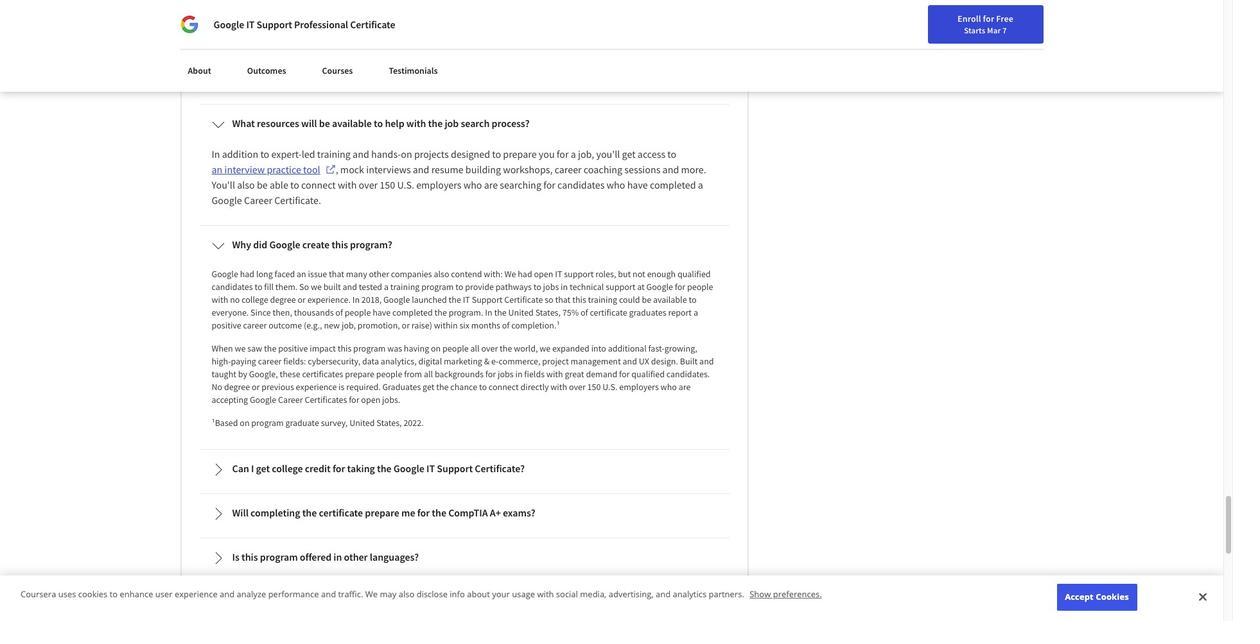 Task type: locate. For each thing, give the bounding box(es) containing it.
we right world,
[[540, 343, 551, 355]]

be inside google had long faced an issue that many other companies also contend with: we had open it support roles, but not enough qualified candidates to fill them. so we built and tested a training program to provide pathways to jobs in technical support at google for people with no college degree or experience. in 2018, google launched the it support certificate so that this training could be available to everyone. since then, thousands of people have completed the program. in the united states, 75% of certificate graduates report a positive career outcome (e.g., new job, promotion, or raise) within six months of completion.¹
[[642, 294, 652, 306]]

1 vertical spatial like
[[260, 26, 276, 39]]

six
[[460, 320, 470, 332]]

candidates inside google had long faced an issue that many other companies also contend with: we had open it support roles, but not enough qualified candidates to fill them. so we built and tested a training program to provide pathways to jobs in technical support at google for people with no college degree or experience. in 2018, google launched the it support certificate so that this training could be available to everyone. since then, thousands of people have completed the program. in the united states, 75% of certificate graduates report a positive career outcome (e.g., new job, promotion, or raise) within six months of completion.¹
[[212, 282, 253, 293]]

0 vertical spatial available
[[436, 57, 474, 70]]

available down hcl, on the top left of the page
[[436, 57, 474, 70]]

available inside google had long faced an issue that many other companies also contend with: we had open it support roles, but not enough qualified candidates to fill them. so we built and tested a training program to provide pathways to jobs in technical support at google for people with no college degree or experience. in 2018, google launched the it support certificate so that this training could be available to everyone. since then, thousands of people have completed the program. in the united states, 75% of certificate graduates report a positive career outcome (e.g., new job, promotion, or raise) within six months of completion.¹
[[653, 294, 687, 306]]

2 horizontal spatial or
[[402, 320, 410, 332]]

we inside google had long faced an issue that many other companies also contend with: we had open it support roles, but not enough qualified candidates to fill them. so we built and tested a training program to provide pathways to jobs in technical support at google for people with no college degree or experience. in 2018, google launched the it support certificate so that this training could be available to everyone. since then, thousands of people have completed the program. in the united states, 75% of certificate graduates report a positive career outcome (e.g., new job, promotion, or raise) within six months of completion.¹
[[505, 269, 516, 280]]

1 vertical spatial we
[[365, 589, 378, 601]]

digital down having
[[419, 356, 442, 368]]

1 horizontal spatial project
[[543, 356, 569, 368]]

0 horizontal spatial get
[[256, 463, 270, 476]]

chance
[[451, 382, 477, 393]]

we inside google had long faced an issue that many other companies also contend with: we had open it support roles, but not enough qualified candidates to fill them. so we built and tested a training program to provide pathways to jobs in technical support at google for people with no college degree or experience. in 2018, google launched the it support certificate so that this training could be available to everyone. since then, thousands of people have completed the program. in the united states, 75% of certificate graduates report a positive career outcome (e.g., new job, promotion, or raise) within six months of completion.¹
[[311, 282, 322, 293]]

show
[[750, 589, 771, 601]]

2 vertical spatial in
[[485, 307, 493, 319]]

program
[[422, 282, 454, 293], [353, 343, 386, 355], [251, 418, 284, 429], [260, 551, 298, 564]]

for up "management,"
[[447, 0, 459, 8]]

data inside when we saw the positive impact this program was having on people all over the world, we expanded into additional fast-growing, high-paying career fields: cybersecurity, data analytics, digital marketing & e-commerce, project management and ux design. built and taught by google, these certificates prepare people from all backgrounds for jobs in fields with great demand for qualified candidates. no degree or previous experience is required. graduates get the chance to connect directly with over 150 u.s. employers who are accepting google career certificates for open jobs.
[[362, 356, 379, 368]]

certificate inside google career certificates are designed to prepare you for an entry-level role in job fields like data analytics, digital marketing & e-commerce, it support, project management, and ux design. upon completion of a google career certificate, like this one, certificate graduates in the u.s. will have the option to share their information with top u.s. employers that are hiring entry-level professionals, like hcl, world wide technology, infosys, at&t, wells fargo and of course, google. employer consortiums are currently available in the u.s., canada, india, singapore, indonesia and are coming to more countries soon. the employers included will vary by country.
[[317, 26, 359, 39]]

had up the pathways
[[518, 269, 532, 280]]

0 horizontal spatial we
[[235, 343, 246, 355]]

graduates inside google career certificates are designed to prepare you for an entry-level role in job fields like data analytics, digital marketing & e-commerce, it support, project management, and ux design. upon completion of a google career certificate, like this one, certificate graduates in the u.s. will have the option to share their information with top u.s. employers that are hiring entry-level professionals, like hcl, world wide technology, infosys, at&t, wells fargo and of course, google. employer consortiums are currently available in the u.s., canada, india, singapore, indonesia and are coming to more countries soon. the employers included will vary by country.
[[361, 26, 404, 39]]

designed inside google career certificates are designed to prepare you for an entry-level role in job fields like data analytics, digital marketing & e-commerce, it support, project management, and ux design. upon completion of a google career certificate, like this one, certificate graduates in the u.s. will have the option to share their information with top u.s. employers that are hiring entry-level professionals, like hcl, world wide technology, infosys, at&t, wells fargo and of course, google. employer consortiums are currently available in the u.s., canada, india, singapore, indonesia and are coming to more countries soon. the employers included will vary by country.
[[341, 0, 380, 8]]

technical
[[570, 282, 604, 293]]

75%
[[563, 307, 579, 319]]

user
[[155, 589, 173, 601]]

0 vertical spatial designed
[[341, 0, 380, 8]]

for inside will completing the certificate prepare me for the comptia a+ exams? dropdown button
[[417, 507, 430, 520]]

by inside google career certificates are designed to prepare you for an entry-level role in job fields like data analytics, digital marketing & e-commerce, it support, project management, and ux design. upon completion of a google career certificate, like this one, certificate graduates in the u.s. will have the option to share their information with top u.s. employers that are hiring entry-level professionals, like hcl, world wide technology, infosys, at&t, wells fargo and of course, google. employer consortiums are currently available in the u.s., canada, india, singapore, indonesia and are coming to more countries soon. the employers included will vary by country.
[[492, 73, 503, 86]]

help
[[385, 117, 405, 130]]

employers down the currently on the left top of page
[[368, 73, 413, 86]]

certificate down could in the right of the page
[[590, 307, 628, 319]]

graduates up professionals,
[[361, 26, 404, 39]]

also right may
[[399, 589, 415, 601]]

required.
[[346, 382, 381, 393]]

cybersecurity,
[[308, 356, 361, 368]]

1 horizontal spatial also
[[399, 589, 415, 601]]

can
[[232, 463, 249, 476]]

None search field
[[183, 8, 492, 34]]

available left help
[[332, 117, 372, 130]]

0 vertical spatial united
[[509, 307, 534, 319]]

with left "no"
[[212, 294, 228, 306]]

1 vertical spatial get
[[423, 382, 435, 393]]

so
[[545, 294, 554, 306]]

are up professional
[[325, 0, 339, 8]]

digital up top
[[674, 0, 701, 8]]

1 vertical spatial over
[[482, 343, 498, 355]]

completed up raise)
[[393, 307, 433, 319]]

0 vertical spatial commerce,
[[274, 11, 322, 24]]

performance
[[268, 589, 319, 601]]

0 vertical spatial get
[[622, 148, 636, 161]]

are
[[325, 0, 339, 8], [279, 42, 292, 55], [379, 57, 393, 70], [699, 57, 713, 70], [484, 179, 498, 192], [679, 382, 691, 393]]

job, left 'you'll' at the top of the page
[[578, 148, 595, 161]]

1 horizontal spatial commerce,
[[499, 356, 541, 368]]

will up led
[[301, 117, 317, 130]]

to up professionals,
[[382, 0, 391, 8]]

workshops,
[[503, 163, 553, 176]]

certificates up the google it support professional certificate
[[275, 0, 323, 8]]

1 vertical spatial fields
[[525, 369, 545, 381]]

enroll for free starts mar 7
[[958, 13, 1014, 35]]

analytics
[[673, 589, 707, 601]]

and down many
[[343, 282, 357, 293]]

coursera uses cookies to enhance user experience and analyze performance and traffic. we may also disclose info about your usage with social media, advertising, and analytics partners. show preferences.
[[21, 589, 822, 601]]

1 horizontal spatial job,
[[578, 148, 595, 161]]

a
[[621, 11, 626, 24], [571, 148, 576, 161], [698, 179, 704, 192], [384, 282, 389, 293], [694, 307, 698, 319]]

analytics, inside when we saw the positive impact this program was having on people all over the world, we expanded into additional fast-growing, high-paying career fields: cybersecurity, data analytics, digital marketing & e-commerce, project management and ux design. built and taught by google, these certificates prepare people from all backgrounds for jobs in fields with great demand for qualified candidates. no degree or previous experience is required. graduates get the chance to connect directly with over 150 u.s. employers who are accepting google career certificates for open jobs.
[[381, 356, 417, 368]]

you up workshops,
[[539, 148, 555, 161]]

entry- up consortiums
[[321, 42, 347, 55]]

employers down resume
[[416, 179, 462, 192]]

0 vertical spatial graduates
[[361, 26, 404, 39]]

other up traffic.
[[344, 551, 368, 564]]

it up will completing the certificate prepare me for the comptia a+ exams? dropdown button
[[427, 463, 435, 476]]

the left world,
[[500, 343, 512, 355]]

support,
[[335, 11, 371, 24]]

also inside google had long faced an issue that many other companies also contend with: we had open it support roles, but not enough qualified candidates to fill them. so we built and tested a training program to provide pathways to jobs in technical support at google for people with no college degree or experience. in 2018, google launched the it support certificate so that this training could be available to everyone. since then, thousands of people have completed the program. in the united states, 75% of certificate graduates report a positive career outcome (e.g., new job, promotion, or raise) within six months of completion.¹
[[434, 269, 449, 280]]

0 vertical spatial analytics,
[[631, 0, 672, 8]]

to left help
[[374, 117, 383, 130]]

with
[[650, 26, 669, 39], [407, 117, 426, 130], [338, 179, 357, 192], [212, 294, 228, 306], [547, 369, 563, 381], [551, 382, 567, 393], [537, 589, 554, 601]]

accepting
[[212, 395, 248, 406]]

an up "management,"
[[461, 0, 472, 8]]

with down the mock
[[338, 179, 357, 192]]

design. down fast-
[[651, 356, 678, 368]]

qualified inside google had long faced an issue that many other companies also contend with: we had open it support roles, but not enough qualified candidates to fill them. so we built and tested a training program to provide pathways to jobs in technical support at google for people with no college degree or experience. in 2018, google launched the it support certificate so that this training could be available to everyone. since then, thousands of people have completed the program. in the united states, 75% of certificate graduates report a positive career outcome (e.g., new job, promotion, or raise) within six months of completion.¹
[[678, 269, 711, 280]]

experience inside privacy alert dialog
[[175, 589, 218, 601]]

available inside google career certificates are designed to prepare you for an entry-level role in job fields like data analytics, digital marketing & e-commerce, it support, project management, and ux design. upon completion of a google career certificate, like this one, certificate graduates in the u.s. will have the option to share their information with top u.s. employers that are hiring entry-level professionals, like hcl, world wide technology, infosys, at&t, wells fargo and of course, google. employer consortiums are currently available in the u.s., canada, india, singapore, indonesia and are coming to more countries soon. the employers included will vary by country.
[[436, 57, 474, 70]]

0 vertical spatial jobs
[[543, 282, 559, 293]]

1 horizontal spatial you
[[539, 148, 555, 161]]

accept cookies button
[[1057, 585, 1138, 612]]

support left certificate?
[[437, 463, 473, 476]]

program up launched
[[422, 282, 454, 293]]

0 vertical spatial on
[[401, 148, 412, 161]]

have down sessions
[[628, 179, 648, 192]]

in left technical
[[561, 282, 568, 293]]

0 horizontal spatial ux
[[486, 11, 498, 24]]

1 vertical spatial certificate
[[590, 307, 628, 319]]

this inside google had long faced an issue that many other companies also contend with: we had open it support roles, but not enough qualified candidates to fill them. so we built and tested a training program to provide pathways to jobs in technical support at google for people with no college degree or experience. in 2018, google launched the it support certificate so that this training could be available to everyone. since then, thousands of people have completed the program. in the united states, 75% of certificate graduates report a positive career outcome (e.g., new job, promotion, or raise) within six months of completion.¹
[[573, 294, 587, 306]]

7
[[1003, 25, 1007, 35]]

the down "management,"
[[416, 26, 431, 39]]

certificate inside google had long faced an issue that many other companies also contend with: we had open it support roles, but not enough qualified candidates to fill them. so we built and tested a training program to provide pathways to jobs in technical support at google for people with no college degree or experience. in 2018, google launched the it support certificate so that this training could be available to everyone. since then, thousands of people have completed the program. in the united states, 75% of certificate graduates report a positive career outcome (e.g., new job, promotion, or raise) within six months of completion.¹
[[505, 294, 543, 306]]

opens in a new tab image
[[326, 165, 336, 175], [683, 495, 693, 505], [246, 582, 257, 593]]

jobs inside when we saw the positive impact this program was having on people all over the world, we expanded into additional fast-growing, high-paying career fields: cybersecurity, data analytics, digital marketing & e-commerce, project management and ux design. built and taught by google, these certificates prepare people from all backgrounds for jobs in fields with great demand for qualified candidates. no degree or previous experience is required. graduates get the chance to connect directly with over 150 u.s. employers who are accepting google career certificates for open jobs.
[[498, 369, 514, 381]]

1 horizontal spatial in
[[353, 294, 360, 306]]

career inside , mock interviews and resume building workshops, career coaching sessions and more. you'll also be able to connect with over 150 u.s. employers who are searching for candidates who have completed a google career certificate.
[[244, 194, 272, 207]]

ux down fast-
[[639, 356, 650, 368]]

1 vertical spatial on
[[431, 343, 441, 355]]

to inside , mock interviews and resume building workshops, career coaching sessions and more. you'll also be able to connect with over 150 u.s. employers who are searching for candidates who have completed a google career certificate.
[[290, 179, 299, 192]]

,
[[336, 163, 338, 176]]

the up program. at the left of the page
[[449, 294, 461, 306]]

google up me
[[394, 463, 425, 476]]

for down workshops,
[[544, 179, 556, 192]]

e- up google.
[[266, 11, 274, 24]]

commerce, down world,
[[499, 356, 541, 368]]

1 horizontal spatial open
[[534, 269, 554, 280]]

0 vertical spatial certificate
[[350, 18, 395, 31]]

https://www.comptia.org/certifications/a image
[[269, 555, 279, 565]]

or left raise)
[[402, 320, 410, 332]]

graduates inside google had long faced an issue that many other companies also contend with: we had open it support roles, but not enough qualified candidates to fill them. so we built and tested a training program to provide pathways to jobs in technical support at google for people with no college degree or experience. in 2018, google launched the it support certificate so that this training could be available to everyone. since then, thousands of people have completed the program. in the united states, 75% of certificate graduates report a positive career outcome (e.g., new job, promotion, or raise) within six months of completion.¹
[[629, 307, 667, 319]]

that inside google career certificates are designed to prepare you for an entry-level role in job fields like data analytics, digital marketing & e-commerce, it support, project management, and ux design. upon completion of a google career certificate, like this one, certificate graduates in the u.s. will have the option to share their information with top u.s. employers that are hiring entry-level professionals, like hcl, world wide technology, infosys, at&t, wells fargo and of course, google. employer consortiums are currently available in the u.s., canada, india, singapore, indonesia and are coming to more countries soon. the employers included will vary by country.
[[259, 42, 277, 55]]

led
[[302, 148, 315, 161]]

courses link
[[315, 58, 361, 84]]

1 horizontal spatial analytics,
[[631, 0, 672, 8]]

backgrounds
[[435, 369, 484, 381]]

provide
[[465, 282, 494, 293]]

united inside google had long faced an issue that many other companies also contend with: we had open it support roles, but not enough qualified candidates to fill them. so we built and tested a training program to provide pathways to jobs in technical support at google for people with no college degree or experience. in 2018, google launched the it support certificate so that this training could be available to everyone. since then, thousands of people have completed the program. in the united states, 75% of certificate graduates report a positive career outcome (e.g., new job, promotion, or raise) within six months of completion.¹
[[509, 307, 534, 319]]

0 horizontal spatial be
[[257, 179, 268, 192]]

demand
[[586, 369, 618, 381]]

1 horizontal spatial other
[[369, 269, 389, 280]]

graduates down could in the right of the page
[[629, 307, 667, 319]]

1 vertical spatial &
[[484, 356, 490, 368]]

connect inside , mock interviews and resume building workshops, career coaching sessions and more. you'll also be able to connect with over 150 u.s. employers who are searching for candidates who have completed a google career certificate.
[[301, 179, 336, 192]]

1 vertical spatial certificates
[[305, 395, 347, 406]]

help center image
[[1191, 589, 1206, 604]]

1 vertical spatial career
[[243, 320, 267, 332]]

positive inside google had long faced an issue that many other companies also contend with: we had open it support roles, but not enough qualified candidates to fill them. so we built and tested a training program to provide pathways to jobs in technical support at google for people with no college degree or experience. in 2018, google launched the it support certificate so that this training could be available to everyone. since then, thousands of people have completed the program. in the united states, 75% of certificate graduates report a positive career outcome (e.g., new job, promotion, or raise) within six months of completion.¹
[[212, 320, 241, 332]]

with inside google career certificates are designed to prepare you for an entry-level role in job fields like data analytics, digital marketing & e-commerce, it support, project management, and ux design. upon completion of a google career certificate, like this one, certificate graduates in the u.s. will have the option to share their information with top u.s. employers that are hiring entry-level professionals, like hcl, world wide technology, infosys, at&t, wells fargo and of course, google. employer consortiums are currently available in the u.s., canada, india, singapore, indonesia and are coming to more countries soon. the employers included will vary by country.
[[650, 26, 669, 39]]

google
[[212, 0, 242, 8], [628, 11, 658, 24], [214, 18, 244, 31], [212, 194, 242, 207], [269, 239, 300, 251], [212, 269, 238, 280], [647, 282, 673, 293], [384, 294, 410, 306], [250, 395, 276, 406], [394, 463, 425, 476]]

in up upon at the top of page
[[541, 0, 549, 8]]

who down candidates.
[[661, 382, 677, 393]]

to
[[382, 0, 391, 8], [538, 26, 547, 39], [246, 73, 255, 86], [374, 117, 383, 130], [260, 148, 269, 161], [492, 148, 501, 161], [668, 148, 677, 161], [290, 179, 299, 192], [255, 282, 263, 293], [456, 282, 464, 293], [534, 282, 542, 293], [689, 294, 697, 306], [479, 382, 487, 393], [110, 589, 118, 601]]

we
[[505, 269, 516, 280], [365, 589, 378, 601]]

u.s. inside , mock interviews and resume building workshops, career coaching sessions and more. you'll also be able to connect with over 150 u.s. employers who are searching for candidates who have completed a google career certificate.
[[397, 179, 414, 192]]

1 vertical spatial an
[[212, 163, 223, 176]]

included
[[415, 73, 452, 86]]

0 vertical spatial opens in a new tab image
[[326, 165, 336, 175]]

prepare up required.
[[345, 369, 375, 381]]

1 horizontal spatial be
[[319, 117, 330, 130]]

you up "management,"
[[429, 0, 445, 8]]

2 vertical spatial or
[[252, 382, 260, 393]]

fields inside google career certificates are designed to prepare you for an entry-level role in job fields like data analytics, digital marketing & e-commerce, it support, project management, and ux design. upon completion of a google career certificate, like this one, certificate graduates in the u.s. will have the option to share their information with top u.s. employers that are hiring entry-level professionals, like hcl, world wide technology, infosys, at&t, wells fargo and of course, google. employer consortiums are currently available in the u.s., canada, india, singapore, indonesia and are coming to more countries soon. the employers included will vary by country.
[[567, 0, 590, 8]]

certificate up is this program offered in other languages?
[[319, 507, 363, 520]]

for
[[447, 0, 459, 8], [984, 13, 995, 24], [557, 148, 569, 161], [544, 179, 556, 192], [675, 282, 686, 293], [486, 369, 496, 381], [619, 369, 630, 381], [349, 395, 360, 406], [333, 463, 345, 476], [417, 507, 430, 520]]

to inside privacy alert dialog
[[110, 589, 118, 601]]

be down 'soon.'
[[319, 117, 330, 130]]

have inside google career certificates are designed to prepare you for an entry-level role in job fields like data analytics, digital marketing & e-commerce, it support, project management, and ux design. upon completion of a google career certificate, like this one, certificate graduates in the u.s. will have the option to share their information with top u.s. employers that are hiring entry-level professionals, like hcl, world wide technology, infosys, at&t, wells fargo and of course, google. employer consortiums are currently available in the u.s., canada, india, singapore, indonesia and are coming to more countries soon. the employers included will vary by country.
[[469, 26, 490, 39]]

2 horizontal spatial like
[[592, 0, 607, 8]]

1 vertical spatial analytics,
[[381, 356, 417, 368]]

1 horizontal spatial positive
[[278, 343, 308, 355]]

thousands
[[294, 307, 334, 319]]

currently
[[395, 57, 434, 70]]

we right so
[[311, 282, 322, 293]]

to right cookies
[[110, 589, 118, 601]]

get inside can i get college credit for taking the google it support certificate? dropdown button
[[256, 463, 270, 476]]

completing
[[251, 507, 300, 520]]

1 horizontal spatial connect
[[489, 382, 519, 393]]

other inside dropdown button
[[344, 551, 368, 564]]

, mock interviews and resume building workshops, career coaching sessions and more. you'll also be able to connect with over 150 u.s. employers who are searching for candidates who have completed a google career certificate.
[[212, 163, 709, 207]]

available
[[436, 57, 474, 70], [332, 117, 372, 130], [653, 294, 687, 306]]

1 vertical spatial be
[[257, 179, 268, 192]]

1 vertical spatial certificate
[[505, 294, 543, 306]]

2 horizontal spatial have
[[628, 179, 648, 192]]

program left offered
[[260, 551, 298, 564]]

google down enough
[[647, 282, 673, 293]]

0 horizontal spatial digital
[[419, 356, 442, 368]]

0 horizontal spatial design.
[[500, 11, 531, 24]]

positive down everyone.
[[212, 320, 241, 332]]

0 vertical spatial connect
[[301, 179, 336, 192]]

0 vertical spatial digital
[[674, 0, 701, 8]]

2 vertical spatial get
[[256, 463, 270, 476]]

get
[[622, 148, 636, 161], [423, 382, 435, 393], [256, 463, 270, 476]]

0 vertical spatial marketing
[[212, 11, 256, 24]]

project
[[373, 11, 404, 24], [543, 356, 569, 368]]

by inside when we saw the positive impact this program was having on people all over the world, we expanded into additional fast-growing, high-paying career fields: cybersecurity, data analytics, digital marketing & e-commerce, project management and ux design. built and taught by google, these certificates prepare people from all backgrounds for jobs in fields with great demand for qualified candidates. no degree or previous experience is required. graduates get the chance to connect directly with over 150 u.s. employers who are accepting google career certificates for open jobs.
[[238, 369, 247, 381]]

their
[[575, 26, 595, 39]]

program inside dropdown button
[[260, 551, 298, 564]]

an inside google career certificates are designed to prepare you for an entry-level role in job fields like data analytics, digital marketing & e-commerce, it support, project management, and ux design. upon completion of a google career certificate, like this one, certificate graduates in the u.s. will have the option to share their information with top u.s. employers that are hiring entry-level professionals, like hcl, world wide technology, infosys, at&t, wells fargo and of course, google. employer consortiums are currently available in the u.s., canada, india, singapore, indonesia and are coming to more countries soon. the employers included will vary by country.
[[461, 0, 472, 8]]

that up built
[[329, 269, 344, 280]]

an up you'll
[[212, 163, 223, 176]]

get right i
[[256, 463, 270, 476]]

0 vertical spatial be
[[319, 117, 330, 130]]

0 horizontal spatial marketing
[[212, 11, 256, 24]]

jobs
[[543, 282, 559, 293], [498, 369, 514, 381]]

professionals,
[[370, 42, 430, 55]]

completed inside google had long faced an issue that many other companies also contend with: we had open it support roles, but not enough qualified candidates to fill them. so we built and tested a training program to provide pathways to jobs in technical support at google for people with no college degree or experience. in 2018, google launched the it support certificate so that this training could be available to everyone. since then, thousands of people have completed the program. in the united states, 75% of certificate graduates report a positive career outcome (e.g., new job, promotion, or raise) within six months of completion.¹
[[393, 307, 433, 319]]

positive
[[212, 320, 241, 332], [278, 343, 308, 355]]

english
[[978, 14, 1009, 27]]

marketing
[[212, 11, 256, 24], [444, 356, 483, 368]]

open down required.
[[361, 395, 381, 406]]

with left social at the left
[[537, 589, 554, 601]]

usage
[[512, 589, 535, 601]]

google down you'll
[[212, 194, 242, 207]]

entry-
[[474, 0, 500, 8], [321, 42, 347, 55]]

are down candidates.
[[679, 382, 691, 393]]

testimonials
[[389, 65, 438, 76]]

like left hcl, on the top left of the page
[[432, 42, 447, 55]]

1 horizontal spatial we
[[505, 269, 516, 280]]

exams?
[[503, 507, 536, 520]]

&
[[258, 11, 264, 24], [484, 356, 490, 368]]

positive up fields:
[[278, 343, 308, 355]]

directly
[[521, 382, 549, 393]]

previous
[[262, 382, 294, 393]]

2 vertical spatial career
[[258, 356, 282, 368]]

marketing up the "certificate,"
[[212, 11, 256, 24]]

opens in a new tab image inside the an interview practice tool link
[[326, 165, 336, 175]]

0 horizontal spatial you
[[429, 0, 445, 8]]

countries
[[281, 73, 322, 86]]

free
[[997, 13, 1014, 24]]

people
[[688, 282, 714, 293], [345, 307, 371, 319], [443, 343, 469, 355], [376, 369, 402, 381]]

0 horizontal spatial e-
[[266, 11, 274, 24]]

will inside "dropdown button"
[[301, 117, 317, 130]]

had left long
[[240, 269, 255, 280]]

practice
[[267, 163, 301, 176]]

this inside google career certificates are designed to prepare you for an entry-level role in job fields like data analytics, digital marketing & e-commerce, it support, project management, and ux design. upon completion of a google career certificate, like this one, certificate graduates in the u.s. will have the option to share their information with top u.s. employers that are hiring entry-level professionals, like hcl, world wide technology, infosys, at&t, wells fargo and of course, google. employer consortiums are currently available in the u.s., canada, india, singapore, indonesia and are coming to more countries soon. the employers included will vary by country.
[[278, 26, 294, 39]]

1 vertical spatial united
[[350, 418, 375, 429]]

1 vertical spatial that
[[329, 269, 344, 280]]

2 vertical spatial support
[[437, 463, 473, 476]]

jobs up so
[[543, 282, 559, 293]]

this left one,
[[278, 26, 294, 39]]

career inside google had long faced an issue that many other companies also contend with: we had open it support roles, but not enough qualified candidates to fill them. so we built and tested a training program to provide pathways to jobs in technical support at google for people with no college degree or experience. in 2018, google launched the it support certificate so that this training could be available to everyone. since then, thousands of people have completed the program. in the united states, 75% of certificate graduates report a positive career outcome (e.g., new job, promotion, or raise) within six months of completion.¹
[[243, 320, 267, 332]]

1 vertical spatial degree
[[224, 382, 250, 393]]

0 vertical spatial support
[[564, 269, 594, 280]]

tested
[[359, 282, 382, 293]]

it
[[324, 11, 333, 24], [246, 18, 255, 31], [555, 269, 563, 280], [463, 294, 470, 306], [427, 463, 435, 476]]

connect inside when we saw the positive impact this program was having on people all over the world, we expanded into additional fast-growing, high-paying career fields: cybersecurity, data analytics, digital marketing & e-commerce, project management and ux design. built and taught by google, these certificates prepare people from all backgrounds for jobs in fields with great demand for qualified candidates. no degree or previous experience is required. graduates get the chance to connect directly with over 150 u.s. employers who are accepting google career certificates for open jobs.
[[489, 382, 519, 393]]

fields up 'directly'
[[525, 369, 545, 381]]

design. inside when we saw the positive impact this program was having on people all over the world, we expanded into additional fast-growing, high-paying career fields: cybersecurity, data analytics, digital marketing & e-commerce, project management and ux design. built and taught by google, these certificates prepare people from all backgrounds for jobs in fields with great demand for qualified candidates. no degree or previous experience is required. graduates get the chance to connect directly with over 150 u.s. employers who are accepting google career certificates for open jobs.
[[651, 356, 678, 368]]

0 vertical spatial or
[[298, 294, 306, 306]]

0 vertical spatial we
[[505, 269, 516, 280]]

jobs right backgrounds
[[498, 369, 514, 381]]

was
[[388, 343, 402, 355]]

fields
[[567, 0, 590, 8], [525, 369, 545, 381]]

for right the demand
[[619, 369, 630, 381]]

google inside , mock interviews and resume building workshops, career coaching sessions and more. you'll also be able to connect with over 150 u.s. employers who are searching for candidates who have completed a google career certificate.
[[212, 194, 242, 207]]

0 vertical spatial job
[[551, 0, 565, 8]]

consortiums
[[323, 57, 377, 70]]

0 vertical spatial experience
[[296, 382, 337, 393]]

are left hiring
[[279, 42, 292, 55]]

for down enough
[[675, 282, 686, 293]]

1 horizontal spatial have
[[469, 26, 490, 39]]

be down the at
[[642, 294, 652, 306]]

sessions
[[625, 163, 661, 176]]

you inside google career certificates are designed to prepare you for an entry-level role in job fields like data analytics, digital marketing & e-commerce, it support, project management, and ux design. upon completion of a google career certificate, like this one, certificate graduates in the u.s. will have the option to share their information with top u.s. employers that are hiring entry-level professionals, like hcl, world wide technology, infosys, at&t, wells fargo and of course, google. employer consortiums are currently available in the u.s., canada, india, singapore, indonesia and are coming to more countries soon. the employers included will vary by country.
[[429, 0, 445, 8]]

are down building
[[484, 179, 498, 192]]

prepare inside when we saw the positive impact this program was having on people all over the world, we expanded into additional fast-growing, high-paying career fields: cybersecurity, data analytics, digital marketing & e-commerce, project management and ux design. built and taught by google, these certificates prepare people from all backgrounds for jobs in fields with great demand for qualified candidates. no degree or previous experience is required. graduates get the chance to connect directly with over 150 u.s. employers who are accepting google career certificates for open jobs.
[[345, 369, 375, 381]]

0 horizontal spatial in
[[212, 148, 220, 161]]

1 horizontal spatial job
[[551, 0, 565, 8]]

get right graduates
[[423, 382, 435, 393]]

150 down the demand
[[588, 382, 601, 393]]

1 horizontal spatial get
[[423, 382, 435, 393]]

1 vertical spatial opens in a new tab image
[[683, 495, 693, 505]]

or
[[298, 294, 306, 306], [402, 320, 410, 332], [252, 382, 260, 393]]

the down backgrounds
[[436, 382, 449, 393]]

career down previous
[[278, 395, 303, 406]]

over down months at the left of the page
[[482, 343, 498, 355]]

1 horizontal spatial opens in a new tab image
[[326, 165, 336, 175]]

design.
[[500, 11, 531, 24], [651, 356, 678, 368]]

your inside privacy alert dialog
[[492, 589, 510, 601]]

fields inside when we saw the positive impact this program was having on people all over the world, we expanded into additional fast-growing, high-paying career fields: cybersecurity, data analytics, digital marketing & e-commerce, project management and ux design. built and taught by google, these certificates prepare people from all backgrounds for jobs in fields with great demand for qualified candidates. no degree or previous experience is required. graduates get the chance to connect directly with over 150 u.s. employers who are accepting google career certificates for open jobs.
[[525, 369, 545, 381]]

for inside google had long faced an issue that many other companies also contend with: we had open it support roles, but not enough qualified candidates to fill them. so we built and tested a training program to provide pathways to jobs in technical support at google for people with no college degree or experience. in 2018, google launched the it support certificate so that this training could be available to everyone. since then, thousands of people have completed the program. in the united states, 75% of certificate graduates report a positive career outcome (e.g., new job, promotion, or raise) within six months of completion.¹
[[675, 282, 686, 293]]

opens in a new tab image
[[552, 495, 562, 505]]

united
[[509, 307, 534, 319], [350, 418, 375, 429]]

1 horizontal spatial degree
[[270, 294, 296, 306]]

in
[[541, 0, 549, 8], [406, 26, 414, 39], [476, 57, 485, 70], [561, 282, 568, 293], [516, 369, 523, 381], [334, 551, 342, 564]]

e- inside google career certificates are designed to prepare you for an entry-level role in job fields like data analytics, digital marketing & e-commerce, it support, project management, and ux design. upon completion of a google career certificate, like this one, certificate graduates in the u.s. will have the option to share their information with top u.s. employers that are hiring entry-level professionals, like hcl, world wide technology, infosys, at&t, wells fargo and of course, google. employer consortiums are currently available in the u.s., canada, india, singapore, indonesia and are coming to more countries soon. the employers included will vary by country.
[[266, 11, 274, 24]]

1 vertical spatial marketing
[[444, 356, 483, 368]]

experience down certificates
[[296, 382, 337, 393]]

like up completion
[[592, 0, 607, 8]]

project inside when we saw the positive impact this program was having on people all over the world, we expanded into additional fast-growing, high-paying career fields: cybersecurity, data analytics, digital marketing & e-commerce, project management and ux design. built and taught by google, these certificates prepare people from all backgrounds for jobs in fields with great demand for qualified candidates. no degree or previous experience is required. graduates get the chance to connect directly with over 150 u.s. employers who are accepting google career certificates for open jobs.
[[543, 356, 569, 368]]

on right ¹based
[[240, 418, 250, 429]]

1 horizontal spatial united
[[509, 307, 534, 319]]

traffic.
[[338, 589, 363, 601]]

2 vertical spatial over
[[569, 382, 586, 393]]

0 horizontal spatial had
[[240, 269, 255, 280]]

certificate inside google had long faced an issue that many other companies also contend with: we had open it support roles, but not enough qualified candidates to fill them. so we built and tested a training program to provide pathways to jobs in technical support at google for people with no college degree or experience. in 2018, google launched the it support certificate so that this training could be available to everyone. since then, thousands of people have completed the program. in the united states, 75% of certificate graduates report a positive career outcome (e.g., new job, promotion, or raise) within six months of completion.¹
[[590, 307, 628, 319]]

commerce, inside google career certificates are designed to prepare you for an entry-level role in job fields like data analytics, digital marketing & e-commerce, it support, project management, and ux design. upon completion of a google career certificate, like this one, certificate graduates in the u.s. will have the option to share their information with top u.s. employers that are hiring entry-level professionals, like hcl, world wide technology, infosys, at&t, wells fargo and of course, google. employer consortiums are currently available in the u.s., canada, india, singapore, indonesia and are coming to more countries soon. the employers included will vary by country.
[[274, 11, 322, 24]]

0 vertical spatial level
[[500, 0, 520, 8]]

1 horizontal spatial states,
[[536, 307, 561, 319]]

& inside google career certificates are designed to prepare you for an entry-level role in job fields like data analytics, digital marketing & e-commerce, it support, project management, and ux design. upon completion of a google career certificate, like this one, certificate graduates in the u.s. will have the option to share their information with top u.s. employers that are hiring entry-level professionals, like hcl, world wide technology, infosys, at&t, wells fargo and of course, google. employer consortiums are currently available in the u.s., canada, india, singapore, indonesia and are coming to more countries soon. the employers included will vary by country.
[[258, 11, 264, 24]]

0 horizontal spatial other
[[344, 551, 368, 564]]

project inside google career certificates are designed to prepare you for an entry-level role in job fields like data analytics, digital marketing & e-commerce, it support, project management, and ux design. upon completion of a google career certificate, like this one, certificate graduates in the u.s. will have the option to share their information with top u.s. employers that are hiring entry-level professionals, like hcl, world wide technology, infosys, at&t, wells fargo and of course, google. employer consortiums are currently available in the u.s., canada, india, singapore, indonesia and are coming to more countries soon. the employers included will vary by country.
[[373, 11, 404, 24]]

google up "no"
[[212, 269, 238, 280]]

1 vertical spatial positive
[[278, 343, 308, 355]]

0 horizontal spatial analytics,
[[381, 356, 417, 368]]

digital inside when we saw the positive impact this program was having on people all over the world, we expanded into additional fast-growing, high-paying career fields: cybersecurity, data analytics, digital marketing & e-commerce, project management and ux design. built and taught by google, these certificates prepare people from all backgrounds for jobs in fields with great demand for qualified candidates. no degree or previous experience is required. graduates get the chance to connect directly with over 150 u.s. employers who are accepting google career certificates for open jobs.
[[419, 356, 442, 368]]

get inside when we saw the positive impact this program was having on people all over the world, we expanded into additional fast-growing, high-paying career fields: cybersecurity, data analytics, digital marketing & e-commerce, project management and ux design. built and taught by google, these certificates prepare people from all backgrounds for jobs in fields with great demand for qualified candidates. no degree or previous experience is required. graduates get the chance to connect directly with over 150 u.s. employers who are accepting google career certificates for open jobs.
[[423, 382, 435, 393]]

1 vertical spatial your
[[492, 589, 510, 601]]

google image
[[180, 15, 198, 33]]

project down expanded
[[543, 356, 569, 368]]

1 horizontal spatial available
[[436, 57, 474, 70]]

analytics, inside google career certificates are designed to prepare you for an entry-level role in job fields like data analytics, digital marketing & e-commerce, it support, project management, and ux design. upon completion of a google career certificate, like this one, certificate graduates in the u.s. will have the option to share their information with top u.s. employers that are hiring entry-level professionals, like hcl, world wide technology, infosys, at&t, wells fargo and of course, google. employer consortiums are currently available in the u.s., canada, india, singapore, indonesia and are coming to more countries soon. the employers included will vary by country.
[[631, 0, 672, 8]]

certificates inside when we saw the positive impact this program was having on people all over the world, we expanded into additional fast-growing, high-paying career fields: cybersecurity, data analytics, digital marketing & e-commerce, project management and ux design. built and taught by google, these certificates prepare people from all backgrounds for jobs in fields with great demand for qualified candidates. no degree or previous experience is required. graduates get the chance to connect directly with over 150 u.s. employers who are accepting google career certificates for open jobs.
[[305, 395, 347, 406]]

who down building
[[464, 179, 482, 192]]

like up google.
[[260, 26, 276, 39]]

an inside google had long faced an issue that many other companies also contend with: we had open it support roles, but not enough qualified candidates to fill them. so we built and tested a training program to provide pathways to jobs in technical support at google for people with no college degree or experience. in 2018, google launched the it support certificate so that this training could be available to everyone. since then, thousands of people have completed the program. in the united states, 75% of certificate graduates report a positive career outcome (e.g., new job, promotion, or raise) within six months of completion.¹
[[297, 269, 306, 280]]

1 vertical spatial by
[[238, 369, 247, 381]]

level up consortiums
[[347, 42, 368, 55]]

0 vertical spatial design.
[[500, 11, 531, 24]]

many
[[346, 269, 367, 280]]

certificate up professionals,
[[350, 18, 395, 31]]

addition
[[222, 148, 258, 161]]

1 vertical spatial have
[[628, 179, 648, 192]]

a inside , mock interviews and resume building workshops, career coaching sessions and more. you'll also be able to connect with over 150 u.s. employers who are searching for candidates who have completed a google career certificate.
[[698, 179, 704, 192]]

designed up support, in the top of the page
[[341, 0, 380, 8]]

0 horizontal spatial opens in a new tab image
[[246, 582, 257, 593]]

coaching
[[584, 163, 623, 176]]

information
[[597, 26, 648, 39]]

when we saw the positive impact this program was having on people all over the world, we expanded into additional fast-growing, high-paying career fields: cybersecurity, data analytics, digital marketing & e-commerce, project management and ux design. built and taught by google, these certificates prepare people from all backgrounds for jobs in fields with great demand for qualified candidates. no degree or previous experience is required. graduates get the chance to connect directly with over 150 u.s. employers who are accepting google career certificates for open jobs.
[[212, 343, 716, 406]]

0 horizontal spatial an
[[212, 163, 223, 176]]

2 horizontal spatial be
[[642, 294, 652, 306]]

me
[[402, 507, 415, 520]]

create
[[302, 239, 330, 251]]

this right create
[[332, 239, 348, 251]]

and down additional
[[623, 356, 637, 368]]

by right vary
[[492, 73, 503, 86]]

who inside when we saw the positive impact this program was having on people all over the world, we expanded into additional fast-growing, high-paying career fields: cybersecurity, data analytics, digital marketing & e-commerce, project management and ux design. built and taught by google, these certificates prepare people from all backgrounds for jobs in fields with great demand for qualified candidates. no degree or previous experience is required. graduates get the chance to connect directly with over 150 u.s. employers who are accepting google career certificates for open jobs.
[[661, 382, 677, 393]]

ux inside when we saw the positive impact this program was having on people all over the world, we expanded into additional fast-growing, high-paying career fields: cybersecurity, data analytics, digital marketing & e-commerce, project management and ux design. built and taught by google, these certificates prepare people from all backgrounds for jobs in fields with great demand for qualified candidates. no degree or previous experience is required. graduates get the chance to connect directly with over 150 u.s. employers who are accepting google career certificates for open jobs.
[[639, 356, 650, 368]]

a+
[[490, 507, 501, 520]]

0 horizontal spatial &
[[258, 11, 264, 24]]

it inside google career certificates are designed to prepare you for an entry-level role in job fields like data analytics, digital marketing & e-commerce, it support, project management, and ux design. upon completion of a google career certificate, like this one, certificate graduates in the u.s. will have the option to share their information with top u.s. employers that are hiring entry-level professionals, like hcl, world wide technology, infosys, at&t, wells fargo and of course, google. employer consortiums are currently available in the u.s., canada, india, singapore, indonesia and are coming to more countries soon. the employers included will vary by country.
[[324, 11, 333, 24]]

is
[[232, 551, 240, 564]]

prepare left me
[[365, 507, 400, 520]]

these
[[280, 369, 300, 381]]

privacy alert dialog
[[0, 577, 1224, 622]]

canada,
[[524, 57, 560, 70]]

expanded
[[553, 343, 590, 355]]

and
[[468, 11, 484, 24], [688, 42, 704, 55], [681, 57, 697, 70], [353, 148, 369, 161], [413, 163, 430, 176], [663, 163, 679, 176], [343, 282, 357, 293], [623, 356, 637, 368], [700, 356, 714, 368], [220, 589, 235, 601], [321, 589, 336, 601], [656, 589, 671, 601]]



Task type: describe. For each thing, give the bounding box(es) containing it.
employers inside when we saw the positive impact this program was having on people all over the world, we expanded into additional fast-growing, high-paying career fields: cybersecurity, data analytics, digital marketing & e-commerce, project management and ux design. built and taught by google, these certificates prepare people from all backgrounds for jobs in fields with great demand for qualified candidates. no degree or previous experience is required. graduates get the chance to connect directly with over 150 u.s. employers who are accepting google career certificates for open jobs.
[[620, 382, 659, 393]]

within
[[434, 320, 458, 332]]

about link
[[180, 58, 219, 84]]

may
[[380, 589, 397, 601]]

for inside enroll for free starts mar 7
[[984, 13, 995, 24]]

find your new career link
[[861, 13, 954, 29]]

cookies
[[1096, 592, 1130, 604]]

a left 'you'll' at the top of the page
[[571, 148, 576, 161]]

growing,
[[665, 343, 698, 355]]

2 horizontal spatial we
[[540, 343, 551, 355]]

is this program offered in other languages?
[[232, 551, 419, 564]]

you'll
[[212, 179, 235, 192]]

also inside , mock interviews and resume building workshops, career coaching sessions and more. you'll also be able to connect with over 150 u.s. employers who are searching for candidates who have completed a google career certificate.
[[237, 179, 255, 192]]

experience.
[[308, 294, 351, 306]]

of up new at bottom left
[[336, 307, 343, 319]]

we inside privacy alert dialog
[[365, 589, 378, 601]]

coursera
[[21, 589, 56, 601]]

u.s. right top
[[688, 26, 705, 39]]

to left fill
[[255, 282, 263, 293]]

for inside can i get college credit for taking the google it support certificate? dropdown button
[[333, 463, 345, 476]]

but
[[618, 269, 631, 280]]

people up graduates
[[376, 369, 402, 381]]

the up wide
[[492, 26, 506, 39]]

google inside when we saw the positive impact this program was having on people all over the world, we expanded into additional fast-growing, high-paying career fields: cybersecurity, data analytics, digital marketing & e-commerce, project management and ux design. built and taught by google, these certificates prepare people from all backgrounds for jobs in fields with great demand for qualified candidates. no degree or previous experience is required. graduates get the chance to connect directly with over 150 u.s. employers who are accepting google career certificates for open jobs.
[[250, 395, 276, 406]]

fill
[[264, 282, 274, 293]]

so
[[299, 282, 309, 293]]

job inside "dropdown button"
[[445, 117, 459, 130]]

0 horizontal spatial on
[[240, 418, 250, 429]]

people down six
[[443, 343, 469, 355]]

of right the fargo
[[706, 42, 715, 55]]

are right indonesia
[[699, 57, 713, 70]]

to up report
[[689, 294, 697, 306]]

with inside , mock interviews and resume building workshops, career coaching sessions and more. you'll also be able to connect with over 150 u.s. employers who are searching for candidates who have completed a google career certificate.
[[338, 179, 357, 192]]

to right "access"
[[668, 148, 677, 161]]

projects
[[414, 148, 449, 161]]

¹based on program graduate survey, united states, 2022.
[[212, 418, 424, 429]]

enhance
[[120, 589, 153, 601]]

professional
[[294, 18, 348, 31]]

with down the great
[[551, 382, 567, 393]]

access
[[638, 148, 666, 161]]

2 horizontal spatial opens in a new tab image
[[683, 495, 693, 505]]

u.s. down "management,"
[[433, 26, 450, 39]]

pathways
[[496, 282, 532, 293]]

1 horizontal spatial who
[[607, 179, 626, 192]]

contend
[[451, 269, 482, 280]]

to inside when we saw the positive impact this program was having on people all over the world, we expanded into additional fast-growing, high-paying career fields: cybersecurity, data analytics, digital marketing & e-commerce, project management and ux design. built and taught by google, these certificates prepare people from all backgrounds for jobs in fields with great demand for qualified candidates. no degree or previous experience is required. graduates get the chance to connect directly with over 150 u.s. employers who are accepting google career certificates for open jobs.
[[479, 382, 487, 393]]

process?
[[492, 117, 530, 130]]

preferences.
[[773, 589, 822, 601]]

it up google.
[[246, 18, 255, 31]]

outcome
[[269, 320, 302, 332]]

india,
[[562, 57, 586, 70]]

interviews
[[366, 163, 411, 176]]

long
[[256, 269, 273, 280]]

employers inside , mock interviews and resume building workshops, career coaching sessions and more. you'll also be able to connect with over 150 u.s. employers who are searching for candidates who have completed a google career certificate.
[[416, 179, 462, 192]]

it up program. at the left of the page
[[463, 294, 470, 306]]

to left more
[[246, 73, 255, 86]]

career right new
[[923, 15, 948, 26]]

0 vertical spatial job,
[[578, 148, 595, 161]]

the right the completing
[[302, 507, 317, 520]]

jobs inside google had long faced an issue that many other companies also contend with: we had open it support roles, but not enough qualified candidates to fill them. so we built and tested a training program to provide pathways to jobs in technical support at google for people with no college degree or experience. in 2018, google launched the it support certificate so that this training could be available to everyone. since then, thousands of people have completed the program. in the united states, 75% of certificate graduates report a positive career outcome (e.g., new job, promotion, or raise) within six months of completion.¹
[[543, 282, 559, 293]]

1 horizontal spatial over
[[482, 343, 498, 355]]

the up within
[[435, 307, 447, 319]]

of right months at the left of the page
[[502, 320, 510, 332]]

what resources will be available to help with the job search process? button
[[201, 107, 728, 141]]

degree inside when we saw the positive impact this program was having on people all over the world, we expanded into additional fast-growing, high-paying career fields: cybersecurity, data analytics, digital marketing & e-commerce, project management and ux design. built and taught by google, these certificates prepare people from all backgrounds for jobs in fields with great demand for qualified candidates. no degree or previous experience is required. graduates get the chance to connect directly with over 150 u.s. employers who are accepting google career certificates for open jobs.
[[224, 382, 250, 393]]

career up top
[[660, 11, 689, 24]]

support inside dropdown button
[[437, 463, 473, 476]]

have inside , mock interviews and resume building workshops, career coaching sessions and more. you'll also be able to connect with over 150 u.s. employers who are searching for candidates who have completed a google career certificate.
[[628, 179, 648, 192]]

2 horizontal spatial that
[[555, 294, 571, 306]]

a right report
[[694, 307, 698, 319]]

why did google create this program? button
[[201, 228, 728, 263]]

people up report
[[688, 282, 714, 293]]

is
[[339, 382, 345, 393]]

top
[[671, 26, 686, 39]]

google up course,
[[214, 18, 244, 31]]

since
[[251, 307, 271, 319]]

companies
[[391, 269, 432, 280]]

1 vertical spatial or
[[402, 320, 410, 332]]

this inside when we saw the positive impact this program was having on people all over the world, we expanded into additional fast-growing, high-paying career fields: cybersecurity, data analytics, digital marketing & e-commerce, project management and ux design. built and taught by google, these certificates prepare people from all backgrounds for jobs in fields with great demand for qualified candidates. no degree or previous experience is required. graduates get the chance to connect directly with over 150 u.s. employers who are accepting google career certificates for open jobs.
[[338, 343, 352, 355]]

2 horizontal spatial over
[[569, 382, 586, 393]]

150 inside , mock interviews and resume building workshops, career coaching sessions and more. you'll also be able to connect with over 150 u.s. employers who are searching for candidates who have completed a google career certificate.
[[380, 179, 395, 192]]

and left traffic.
[[321, 589, 336, 601]]

world
[[471, 42, 497, 55]]

what resources will be available to help with the job search process?
[[232, 117, 530, 130]]

1 vertical spatial level
[[347, 42, 368, 55]]

in inside dropdown button
[[334, 551, 342, 564]]

google.
[[245, 57, 278, 70]]

the right saw at the left
[[264, 343, 277, 355]]

the
[[349, 73, 366, 86]]

singapore,
[[588, 57, 634, 70]]

completion.¹
[[512, 320, 560, 332]]

to down upon at the top of page
[[538, 26, 547, 39]]

degree inside google had long faced an issue that many other companies also contend with: we had open it support roles, but not enough qualified candidates to fill them. so we built and tested a training program to provide pathways to jobs in technical support at google for people with no college degree or experience. in 2018, google launched the it support certificate so that this training could be available to everyone. since then, thousands of people have completed the program. in the united states, 75% of certificate graduates report a positive career outcome (e.g., new job, promotion, or raise) within six months of completion.¹
[[270, 294, 296, 306]]

or inside when we saw the positive impact this program was having on people all over the world, we expanded into additional fast-growing, high-paying career fields: cybersecurity, data analytics, digital marketing & e-commerce, project management and ux design. built and taught by google, these certificates prepare people from all backgrounds for jobs in fields with great demand for qualified candidates. no degree or previous experience is required. graduates get the chance to connect directly with over 150 u.s. employers who are accepting google career certificates for open jobs.
[[252, 382, 260, 393]]

positive inside when we saw the positive impact this program was having on people all over the world, we expanded into additional fast-growing, high-paying career fields: cybersecurity, data analytics, digital marketing & e-commerce, project management and ux design. built and taught by google, these certificates prepare people from all backgrounds for jobs in fields with great demand for qualified candidates. no degree or previous experience is required. graduates get the chance to connect directly with over 150 u.s. employers who are accepting google career certificates for open jobs.
[[278, 343, 308, 355]]

in up vary
[[476, 57, 485, 70]]

certificate,
[[212, 26, 258, 39]]

with inside "dropdown button"
[[407, 117, 426, 130]]

in up professionals,
[[406, 26, 414, 39]]

1 had from the left
[[240, 269, 255, 280]]

google up information
[[628, 11, 658, 24]]

starts
[[965, 25, 986, 35]]

marketing inside when we saw the positive impact this program was having on people all over the world, we expanded into additional fast-growing, high-paying career fields: cybersecurity, data analytics, digital marketing & e-commerce, project management and ux design. built and taught by google, these certificates prepare people from all backgrounds for jobs in fields with great demand for qualified candidates. no degree or previous experience is required. graduates get the chance to connect directly with over 150 u.s. employers who are accepting google career certificates for open jobs.
[[444, 356, 483, 368]]

0 horizontal spatial states,
[[377, 418, 402, 429]]

show preferences. link
[[750, 589, 822, 601]]

an interview practice tool link
[[212, 162, 336, 177]]

then,
[[273, 307, 292, 319]]

https://www.comptia.org/training/resources/exam objectives image
[[654, 570, 664, 580]]

data inside google career certificates are designed to prepare you for an entry-level role in job fields like data analytics, digital marketing & e-commerce, it support, project management, and ux design. upon completion of a google career certificate, like this one, certificate graduates in the u.s. will have the option to share their information with top u.s. employers that are hiring entry-level professionals, like hcl, world wide technology, infosys, at&t, wells fargo and of course, google. employer consortiums are currently available in the u.s., canada, india, singapore, indonesia and are coming to more countries soon. the employers included will vary by country.
[[609, 0, 629, 8]]

course,
[[212, 57, 243, 70]]

0 horizontal spatial united
[[350, 418, 375, 429]]

outcomes
[[247, 65, 286, 76]]

share
[[549, 26, 573, 39]]

0 horizontal spatial who
[[464, 179, 482, 192]]

the up months at the left of the page
[[494, 307, 507, 319]]

1 horizontal spatial your
[[886, 15, 903, 26]]

to up the an interview practice tool
[[260, 148, 269, 161]]

commerce, inside when we saw the positive impact this program was having on people all over the world, we expanded into additional fast-growing, high-paying career fields: cybersecurity, data analytics, digital marketing & e-commerce, project management and ux design. built and taught by google, these certificates prepare people from all backgrounds for jobs in fields with great demand for qualified candidates. no degree or previous experience is required. graduates get the chance to connect directly with over 150 u.s. employers who are accepting google career certificates for open jobs.
[[499, 356, 541, 368]]

0 vertical spatial will
[[452, 26, 467, 39]]

additional
[[608, 343, 647, 355]]

0 vertical spatial entry-
[[474, 0, 500, 8]]

candidates inside , mock interviews and resume building workshops, career coaching sessions and more. you'll also be able to connect with over 150 u.s. employers who are searching for candidates who have completed a google career certificate.
[[558, 179, 605, 192]]

prepare up workshops,
[[503, 148, 537, 161]]

more
[[257, 73, 279, 86]]

it left roles,
[[555, 269, 563, 280]]

in inside when we saw the positive impact this program was having on people all over the world, we expanded into additional fast-growing, high-paying career fields: cybersecurity, data analytics, digital marketing & e-commerce, project management and ux design. built and taught by google, these certificates prepare people from all backgrounds for jobs in fields with great demand for qualified candidates. no degree or previous experience is required. graduates get the chance to connect directly with over 150 u.s. employers who are accepting google career certificates for open jobs.
[[516, 369, 523, 381]]

impact
[[310, 343, 336, 355]]

you'll
[[597, 148, 620, 161]]

career up the "certificate,"
[[244, 0, 272, 8]]

are inside when we saw the positive impact this program was having on people all over the world, we expanded into additional fast-growing, high-paying career fields: cybersecurity, data analytics, digital marketing & e-commerce, project management and ux design. built and taught by google, these certificates prepare people from all backgrounds for jobs in fields with great demand for qualified candidates. no degree or previous experience is required. graduates get the chance to connect directly with over 150 u.s. employers who are accepting google career certificates for open jobs.
[[679, 382, 691, 393]]

states, inside google had long faced an issue that many other companies also contend with: we had open it support roles, but not enough qualified candidates to fill them. so we built and tested a training program to provide pathways to jobs in technical support at google for people with no college degree or experience. in 2018, google launched the it support certificate so that this training could be available to everyone. since then, thousands of people have completed the program. in the united states, 75% of certificate graduates report a positive career outcome (e.g., new job, promotion, or raise) within six months of completion.¹
[[536, 307, 561, 319]]

college inside dropdown button
[[272, 463, 303, 476]]

and right built
[[700, 356, 714, 368]]

and up world
[[468, 11, 484, 24]]

disclose
[[417, 589, 448, 601]]

and left the analyze
[[220, 589, 235, 601]]

1 horizontal spatial on
[[401, 148, 412, 161]]

1 horizontal spatial all
[[471, 343, 480, 355]]

design. inside google career certificates are designed to prepare you for an entry-level role in job fields like data analytics, digital marketing & e-commerce, it support, project management, and ux design. upon completion of a google career certificate, like this one, certificate graduates in the u.s. will have the option to share their information with top u.s. employers that are hiring entry-level professionals, like hcl, world wide technology, infosys, at&t, wells fargo and of course, google. employer consortiums are currently available in the u.s., canada, india, singapore, indonesia and are coming to more countries soon. the employers included will vary by country.
[[500, 11, 531, 24]]

on inside when we saw the positive impact this program was having on people all over the world, we expanded into additional fast-growing, high-paying career fields: cybersecurity, data analytics, digital marketing & e-commerce, project management and ux design. built and taught by google, these certificates prepare people from all backgrounds for jobs in fields with great demand for qualified candidates. no degree or previous experience is required. graduates get the chance to connect directly with over 150 u.s. employers who are accepting google career certificates for open jobs.
[[431, 343, 441, 355]]

certificates inside google career certificates are designed to prepare you for an entry-level role in job fields like data analytics, digital marketing & e-commerce, it support, project management, and ux design. upon completion of a google career certificate, like this one, certificate graduates in the u.s. will have the option to share their information with top u.s. employers that are hiring entry-level professionals, like hcl, world wide technology, infosys, at&t, wells fargo and of course, google. employer consortiums are currently available in the u.s., canada, india, singapore, indonesia and are coming to more countries soon. the employers included will vary by country.
[[275, 0, 323, 8]]

candidates.
[[667, 369, 710, 381]]

career inside when we saw the positive impact this program was having on people all over the world, we expanded into additional fast-growing, high-paying career fields: cybersecurity, data analytics, digital marketing & e-commerce, project management and ux design. built and taught by google, these certificates prepare people from all backgrounds for jobs in fields with great demand for qualified candidates. no degree or previous experience is required. graduates get the chance to connect directly with over 150 u.s. employers who are accepting google career certificates for open jobs.
[[278, 395, 303, 406]]

the inside "dropdown button"
[[428, 117, 443, 130]]

1 horizontal spatial training
[[391, 282, 420, 293]]

also inside privacy alert dialog
[[399, 589, 415, 601]]

are down professionals,
[[379, 57, 393, 70]]

google right the 2018,
[[384, 294, 410, 306]]

the down world
[[487, 57, 501, 70]]

paying
[[231, 356, 256, 368]]

prepare inside google career certificates are designed to prepare you for an entry-level role in job fields like data analytics, digital marketing & e-commerce, it support, project management, and ux design. upon completion of a google career certificate, like this one, certificate graduates in the u.s. will have the option to share their information with top u.s. employers that are hiring entry-level professionals, like hcl, world wide technology, infosys, at&t, wells fargo and of course, google. employer consortiums are currently available in the u.s., canada, india, singapore, indonesia and are coming to more countries soon. the employers included will vary by country.
[[393, 0, 427, 8]]

certificate inside dropdown button
[[319, 507, 363, 520]]

1 vertical spatial all
[[424, 369, 433, 381]]

are inside , mock interviews and resume building workshops, career coaching sessions and more. you'll also be able to connect with over 150 u.s. employers who are searching for candidates who have completed a google career certificate.
[[484, 179, 498, 192]]

into
[[592, 343, 606, 355]]

offered
[[300, 551, 332, 564]]

in addition to expert-led training and hands-on projects designed to prepare you for a job, you'll get access to
[[212, 148, 679, 161]]

for down required.
[[349, 395, 360, 406]]

support inside google had long faced an issue that many other companies also contend with: we had open it support roles, but not enough qualified candidates to fill them. so we built and tested a training program to provide pathways to jobs in technical support at google for people with no college degree or experience. in 2018, google launched the it support certificate so that this training could be available to everyone. since then, thousands of people have completed the program. in the united states, 75% of certificate graduates report a positive career outcome (e.g., new job, promotion, or raise) within six months of completion.¹
[[472, 294, 503, 306]]

open inside google had long faced an issue that many other companies also contend with: we had open it support roles, but not enough qualified candidates to fill them. so we built and tested a training program to provide pathways to jobs in technical support at google for people with no college degree or experience. in 2018, google launched the it support certificate so that this training could be available to everyone. since then, thousands of people have completed the program. in the united states, 75% of certificate graduates report a positive career outcome (e.g., new job, promotion, or raise) within six months of completion.¹
[[534, 269, 554, 280]]

and down the fargo
[[681, 57, 697, 70]]

of up information
[[610, 11, 619, 24]]

for left 'you'll' at the top of the page
[[557, 148, 569, 161]]

a inside google career certificates are designed to prepare you for an entry-level role in job fields like data analytics, digital marketing & e-commerce, it support, project management, and ux design. upon completion of a google career certificate, like this one, certificate graduates in the u.s. will have the option to share their information with top u.s. employers that are hiring entry-level professionals, like hcl, world wide technology, infosys, at&t, wells fargo and of course, google. employer consortiums are currently available in the u.s., canada, india, singapore, indonesia and are coming to more countries soon. the employers included will vary by country.
[[621, 11, 626, 24]]

upon
[[533, 11, 557, 24]]

to up building
[[492, 148, 501, 161]]

0 vertical spatial like
[[592, 0, 607, 8]]

in inside google had long faced an issue that many other companies also contend with: we had open it support roles, but not enough qualified candidates to fill them. so we built and tested a training program to provide pathways to jobs in technical support at google for people with no college degree or experience. in 2018, google launched the it support certificate so that this training could be available to everyone. since then, thousands of people have completed the program. in the united states, 75% of certificate graduates report a positive career outcome (e.g., new job, promotion, or raise) within six months of completion.¹
[[561, 282, 568, 293]]

partners.
[[709, 589, 745, 601]]

with left the great
[[547, 369, 563, 381]]

college inside google had long faced an issue that many other companies also contend with: we had open it support roles, but not enough qualified candidates to fill them. so we built and tested a training program to provide pathways to jobs in technical support at google for people with no college degree or experience. in 2018, google launched the it support certificate so that this training could be available to everyone. since then, thousands of people have completed the program. in the united states, 75% of certificate graduates report a positive career outcome (e.g., new job, promotion, or raise) within six months of completion.¹
[[242, 294, 268, 306]]

ux inside google career certificates are designed to prepare you for an entry-level role in job fields like data analytics, digital marketing & e-commerce, it support, project management, and ux design. upon completion of a google career certificate, like this one, certificate graduates in the u.s. will have the option to share their information with top u.s. employers that are hiring entry-level professionals, like hcl, world wide technology, infosys, at&t, wells fargo and of course, google. employer consortiums are currently available in the u.s., canada, india, singapore, indonesia and are coming to more countries soon. the employers included will vary by country.
[[486, 11, 498, 24]]

& inside when we saw the positive impact this program was having on people all over the world, we expanded into additional fast-growing, high-paying career fields: cybersecurity, data analytics, digital marketing & e-commerce, project management and ux design. built and taught by google, these certificates prepare people from all backgrounds for jobs in fields with great demand for qualified candidates. no degree or previous experience is required. graduates get the chance to connect directly with over 150 u.s. employers who are accepting google career certificates for open jobs.
[[484, 356, 490, 368]]

qualified inside when we saw the positive impact this program was having on people all over the world, we expanded into additional fast-growing, high-paying career fields: cybersecurity, data analytics, digital marketing & e-commerce, project management and ux design. built and taught by google, these certificates prepare people from all backgrounds for jobs in fields with great demand for qualified candidates. no degree or previous experience is required. graduates get the chance to connect directly with over 150 u.s. employers who are accepting google career certificates for open jobs.
[[632, 369, 665, 381]]

i
[[251, 463, 254, 476]]

1 horizontal spatial like
[[432, 42, 447, 55]]

0 vertical spatial training
[[317, 148, 351, 161]]

about
[[467, 589, 490, 601]]

and inside google had long faced an issue that many other companies also contend with: we had open it support roles, but not enough qualified candidates to fill them. so we built and tested a training program to provide pathways to jobs in technical support at google for people with no college degree or experience. in 2018, google launched the it support certificate so that this training could be available to everyone. since then, thousands of people have completed the program. in the united states, 75% of certificate graduates report a positive career outcome (e.g., new job, promotion, or raise) within six months of completion.¹
[[343, 282, 357, 293]]

the right taking
[[377, 463, 392, 476]]

google right did
[[269, 239, 300, 251]]

interview
[[225, 163, 265, 176]]

completed inside , mock interviews and resume building workshops, career coaching sessions and more. you'll also be able to connect with over 150 u.s. employers who are searching for candidates who have completed a google career certificate.
[[650, 179, 696, 192]]

available inside "dropdown button"
[[332, 117, 372, 130]]

0 horizontal spatial certificate
[[350, 18, 395, 31]]

issue
[[308, 269, 327, 280]]

program inside when we saw the positive impact this program was having on people all over the world, we expanded into additional fast-growing, high-paying career fields: cybersecurity, data analytics, digital marketing & e-commerce, project management and ux design. built and taught by google, these certificates prepare people from all backgrounds for jobs in fields with great demand for qualified candidates. no degree or previous experience is required. graduates get the chance to connect directly with over 150 u.s. employers who are accepting google career certificates for open jobs.
[[353, 343, 386, 355]]

the left comptia
[[432, 507, 447, 520]]

and left more.
[[663, 163, 679, 176]]

2 horizontal spatial training
[[588, 294, 618, 306]]

digital inside google career certificates are designed to prepare you for an entry-level role in job fields like data analytics, digital marketing & e-commerce, it support, project management, and ux design. upon completion of a google career certificate, like this one, certificate graduates in the u.s. will have the option to share their information with top u.s. employers that are hiring entry-level professionals, like hcl, world wide technology, infosys, at&t, wells fargo and of course, google. employer consortiums are currently available in the u.s., canada, india, singapore, indonesia and are coming to more countries soon. the employers included will vary by country.
[[674, 0, 701, 8]]

credit
[[305, 463, 331, 476]]

built
[[324, 282, 341, 293]]

2 had from the left
[[518, 269, 532, 280]]

1 vertical spatial will
[[454, 73, 470, 86]]

a right tested
[[384, 282, 389, 293]]

everyone.
[[212, 307, 249, 319]]

open inside when we saw the positive impact this program was having on people all over the world, we expanded into additional fast-growing, high-paying career fields: cybersecurity, data analytics, digital marketing & e-commerce, project management and ux design. built and taught by google, these certificates prepare people from all backgrounds for jobs in fields with great demand for qualified candidates. no degree or previous experience is required. graduates get the chance to connect directly with over 150 u.s. employers who are accepting google career certificates for open jobs.
[[361, 395, 381, 406]]

program left graduate
[[251, 418, 284, 429]]

employers down the "certificate,"
[[212, 42, 257, 55]]

will completing the certificate prepare me for the comptia a+ exams?
[[232, 507, 536, 520]]

of right the 75%
[[581, 307, 588, 319]]

program inside google had long faced an issue that many other companies also contend with: we had open it support roles, but not enough qualified candidates to fill them. so we built and tested a training program to provide pathways to jobs in technical support at google for people with no college degree or experience. in 2018, google launched the it support certificate so that this training could be available to everyone. since then, thousands of people have completed the program. in the united states, 75% of certificate graduates report a positive career outcome (e.g., new job, promotion, or raise) within six months of completion.¹
[[422, 282, 454, 293]]

testimonials link
[[381, 58, 446, 84]]

be inside , mock interviews and resume building workshops, career coaching sessions and more. you'll also be able to connect with over 150 u.s. employers who are searching for candidates who have completed a google career certificate.
[[257, 179, 268, 192]]

for inside , mock interviews and resume building workshops, career coaching sessions and more. you'll also be able to connect with over 150 u.s. employers who are searching for candidates who have completed a google career certificate.
[[544, 179, 556, 192]]

for right backgrounds
[[486, 369, 496, 381]]

over inside , mock interviews and resume building workshops, career coaching sessions and more. you'll also be able to connect with over 150 u.s. employers who are searching for candidates who have completed a google career certificate.
[[359, 179, 378, 192]]

high-
[[212, 356, 231, 368]]

this right is
[[242, 551, 258, 564]]

1 horizontal spatial that
[[329, 269, 344, 280]]

have inside google had long faced an issue that many other companies also contend with: we had open it support roles, but not enough qualified candidates to fill them. so we built and tested a training program to provide pathways to jobs in technical support at google for people with no college degree or experience. in 2018, google launched the it support certificate so that this training could be available to everyone. since then, thousands of people have completed the program. in the united states, 75% of certificate graduates report a positive career outcome (e.g., new job, promotion, or raise) within six months of completion.¹
[[373, 307, 391, 319]]

people down the 2018,
[[345, 307, 371, 319]]

for inside google career certificates are designed to prepare you for an entry-level role in job fields like data analytics, digital marketing & e-commerce, it support, project management, and ux design. upon completion of a google career certificate, like this one, certificate graduates in the u.s. will have the option to share their information with top u.s. employers that are hiring entry-level professionals, like hcl, world wide technology, infosys, at&t, wells fargo and of course, google. employer consortiums are currently available in the u.s., canada, india, singapore, indonesia and are coming to more countries soon. the employers included will vary by country.
[[447, 0, 459, 8]]

1 horizontal spatial support
[[606, 282, 636, 293]]

1 vertical spatial in
[[353, 294, 360, 306]]

soon.
[[324, 73, 347, 86]]

accept cookies
[[1065, 592, 1130, 604]]

e- inside when we saw the positive impact this program was having on people all over the world, we expanded into additional fast-growing, high-paying career fields: cybersecurity, data analytics, digital marketing & e-commerce, project management and ux design. built and taught by google, these certificates prepare people from all backgrounds for jobs in fields with great demand for qualified candidates. no degree or previous experience is required. graduates get the chance to connect directly with over 150 u.s. employers who are accepting google career certificates for open jobs.
[[492, 356, 499, 368]]

and up the mock
[[353, 148, 369, 161]]

and down https://www.comptia.org/training/resources/exam objectives icon
[[656, 589, 671, 601]]

be inside "dropdown button"
[[319, 117, 330, 130]]

management,
[[406, 11, 466, 24]]

google up the "certificate,"
[[212, 0, 242, 8]]

1 vertical spatial designed
[[451, 148, 490, 161]]

0 vertical spatial support
[[257, 18, 292, 31]]

prepare inside will completing the certificate prepare me for the comptia a+ exams? dropdown button
[[365, 507, 400, 520]]

other inside google had long faced an issue that many other companies also contend with: we had open it support roles, but not enough qualified candidates to fill them. so we built and tested a training program to provide pathways to jobs in technical support at google for people with no college degree or experience. in 2018, google launched the it support certificate so that this training could be available to everyone. since then, thousands of people have completed the program. in the united states, 75% of certificate graduates report a positive career outcome (e.g., new job, promotion, or raise) within six months of completion.¹
[[369, 269, 389, 280]]

to inside "dropdown button"
[[374, 117, 383, 130]]

country.
[[505, 73, 540, 86]]

0 horizontal spatial entry-
[[321, 42, 347, 55]]

raise)
[[412, 320, 432, 332]]

when
[[212, 343, 233, 355]]

social
[[556, 589, 578, 601]]

2 vertical spatial opens in a new tab image
[[246, 582, 257, 593]]

1 horizontal spatial level
[[500, 0, 520, 8]]

could
[[619, 294, 640, 306]]

2018,
[[362, 294, 382, 306]]

faced
[[275, 269, 295, 280]]

with inside google had long faced an issue that many other companies also contend with: we had open it support roles, but not enough qualified candidates to fill them. so we built and tested a training program to provide pathways to jobs in technical support at google for people with no college degree or experience. in 2018, google launched the it support certificate so that this training could be available to everyone. since then, thousands of people have completed the program. in the united states, 75% of certificate graduates report a positive career outcome (e.g., new job, promotion, or raise) within six months of completion.¹
[[212, 294, 228, 306]]

and right the fargo
[[688, 42, 704, 55]]

to right the pathways
[[534, 282, 542, 293]]

to down contend
[[456, 282, 464, 293]]

and down "projects"
[[413, 163, 430, 176]]

experience inside when we saw the positive impact this program was having on people all over the world, we expanded into additional fast-growing, high-paying career fields: cybersecurity, data analytics, digital marketing & e-commerce, project management and ux design. built and taught by google, these certificates prepare people from all backgrounds for jobs in fields with great demand for qualified candidates. no degree or previous experience is required. graduates get the chance to connect directly with over 150 u.s. employers who are accepting google career certificates for open jobs.
[[296, 382, 337, 393]]

with inside privacy alert dialog
[[537, 589, 554, 601]]

months
[[472, 320, 500, 332]]

career inside when we saw the positive impact this program was having on people all over the world, we expanded into additional fast-growing, high-paying career fields: cybersecurity, data analytics, digital marketing & e-commerce, project management and ux design. built and taught by google, these certificates prepare people from all backgrounds for jobs in fields with great demand for qualified candidates. no degree or previous experience is required. graduates get the chance to connect directly with over 150 u.s. employers who are accepting google career certificates for open jobs.
[[258, 356, 282, 368]]

certificate?
[[475, 463, 525, 476]]

with:
[[484, 269, 503, 280]]



Task type: vqa. For each thing, say whether or not it's contained in the screenshot.
Recently Viewed Products Collection element
no



